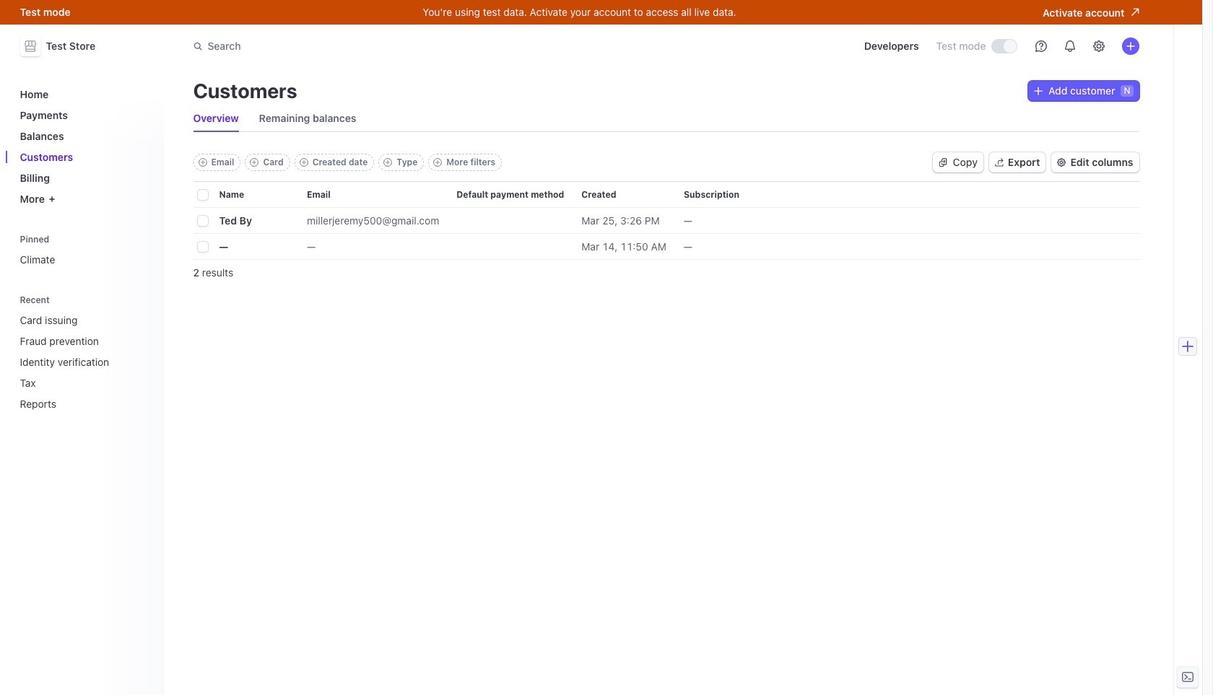 Task type: vqa. For each thing, say whether or not it's contained in the screenshot.
the help Icon
yes



Task type: describe. For each thing, give the bounding box(es) containing it.
2 select item checkbox from the top
[[198, 242, 208, 252]]

Test mode checkbox
[[992, 40, 1017, 53]]

settings image
[[1094, 40, 1105, 52]]

core navigation links element
[[14, 82, 156, 211]]

Select All checkbox
[[198, 190, 208, 200]]

add card image
[[250, 158, 259, 167]]

2 recent element from the top
[[14, 309, 156, 416]]

Search text field
[[185, 33, 592, 60]]

clear history image
[[141, 296, 150, 305]]



Task type: locate. For each thing, give the bounding box(es) containing it.
Select item checkbox
[[198, 216, 208, 226], [198, 242, 208, 252]]

0 vertical spatial select item checkbox
[[198, 216, 208, 226]]

tab list
[[193, 105, 1140, 132]]

None search field
[[185, 33, 592, 60]]

help image
[[1036, 40, 1047, 52]]

edit pins image
[[141, 235, 150, 244]]

svg image
[[939, 158, 948, 167]]

1 vertical spatial select item checkbox
[[198, 242, 208, 252]]

notifications image
[[1065, 40, 1076, 52]]

svg image
[[1035, 87, 1043, 95]]

add type image
[[384, 158, 393, 167]]

toolbar
[[193, 154, 502, 171]]

add email image
[[198, 158, 207, 167]]

add more filters image
[[434, 158, 442, 167]]

1 select item checkbox from the top
[[198, 216, 208, 226]]

pinned element
[[14, 229, 156, 272]]

1 recent element from the top
[[14, 290, 156, 416]]

add created date image
[[300, 158, 308, 167]]

recent element
[[14, 290, 156, 416], [14, 309, 156, 416]]



